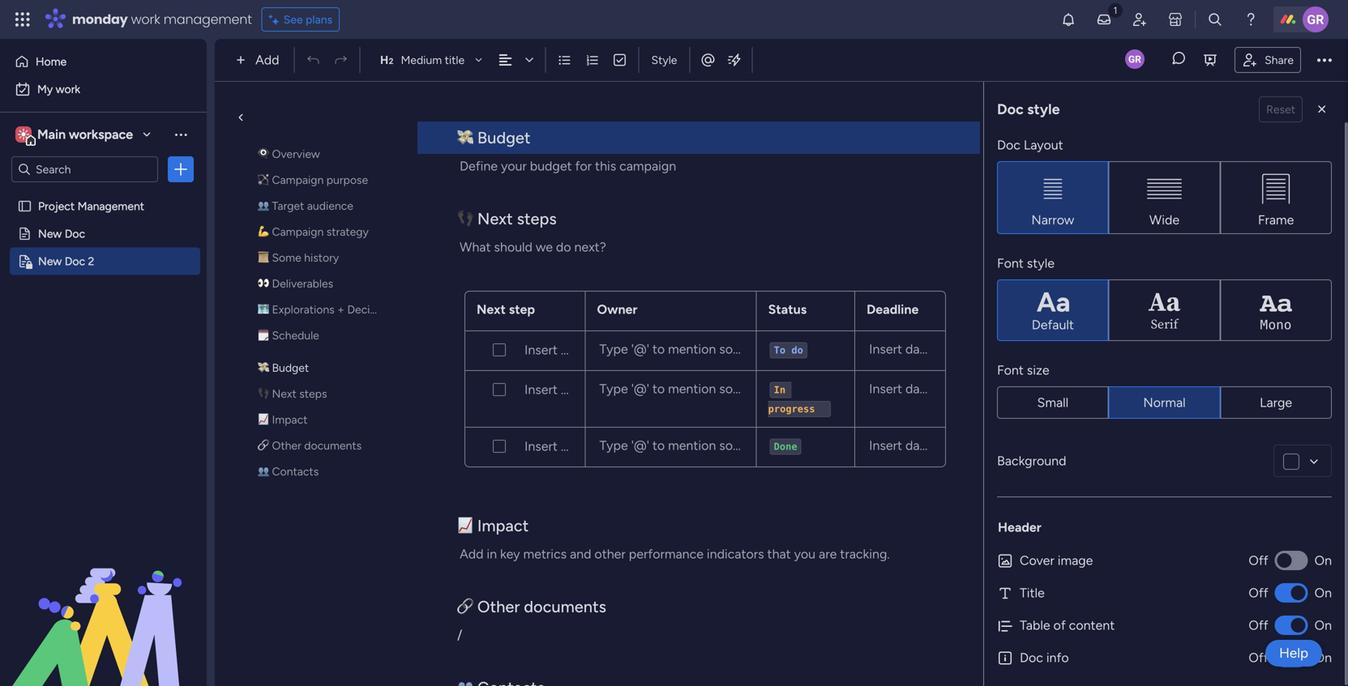 Task type: vqa. For each thing, say whether or not it's contained in the screenshot.
"calendar" button
no



Task type: describe. For each thing, give the bounding box(es) containing it.
🗺 explorations
[[258, 303, 335, 317]]

project
[[38, 199, 75, 213]]

public board image
[[17, 199, 32, 214]]

my work option
[[10, 76, 197, 102]]

greg robinson image
[[1303, 6, 1329, 32]]

title
[[1020, 586, 1045, 601]]

1 vertical spatial 👣 next steps
[[258, 387, 327, 401]]

doc up new doc 2
[[65, 227, 85, 241]]

1 image
[[1108, 1, 1123, 19]]

1 vertical spatial steps
[[299, 387, 327, 401]]

doc style
[[997, 101, 1060, 118]]

new doc 2
[[38, 255, 94, 268]]

overview
[[272, 147, 320, 161]]

project management
[[38, 199, 144, 213]]

checklist image
[[613, 53, 627, 67]]

layout
[[1024, 137, 1064, 153]]

🗓 schedule
[[258, 329, 319, 343]]

font for font style
[[997, 256, 1024, 271]]

v2 ellipsis image
[[1318, 49, 1332, 71]]

home link
[[10, 49, 197, 75]]

💪
[[258, 225, 269, 239]]

purpose
[[327, 173, 368, 187]]

0 vertical spatial next
[[478, 209, 513, 228]]

style for font style
[[1027, 256, 1055, 271]]

info
[[1047, 651, 1069, 666]]

mono
[[1261, 317, 1292, 333]]

off for image
[[1249, 553, 1269, 569]]

small button
[[997, 387, 1109, 419]]

1 horizontal spatial budget
[[478, 128, 531, 147]]

0 vertical spatial 💸 budget
[[457, 128, 531, 147]]

🗺 explorations + decisions
[[258, 303, 396, 317]]

in
[[774, 385, 786, 396]]

see plans button
[[262, 7, 340, 32]]

1 vertical spatial 💸
[[258, 361, 269, 375]]

new doc
[[38, 227, 85, 241]]

0 vertical spatial 💸
[[457, 128, 474, 147]]

serif
[[1151, 317, 1178, 333]]

share button
[[1235, 47, 1301, 73]]

2 off from the top
[[1249, 586, 1269, 601]]

done
[[774, 441, 798, 453]]

👥 for 👥 contacts
[[258, 465, 269, 479]]

notifications image
[[1061, 11, 1077, 28]]

medium
[[401, 53, 442, 67]]

+
[[337, 303, 345, 317]]

size
[[1027, 363, 1050, 378]]

font style
[[997, 256, 1055, 271]]

help image
[[1243, 11, 1259, 28]]

public board image
[[17, 226, 32, 242]]

1 horizontal spatial 🔗 other documents
[[457, 597, 607, 617]]

font for font size
[[997, 363, 1024, 378]]

main
[[37, 127, 66, 142]]

2 vertical spatial next
[[272, 387, 297, 401]]

new for new doc
[[38, 227, 62, 241]]

1 vertical spatial 💸 budget
[[258, 361, 309, 375]]

work for monday
[[131, 10, 160, 28]]

background
[[997, 454, 1067, 469]]

progress
[[768, 404, 815, 415]]

to do
[[774, 345, 803, 356]]

normal
[[1144, 395, 1186, 411]]

1 vertical spatial 📈
[[457, 516, 474, 536]]

1 horizontal spatial impact
[[478, 516, 529, 536]]

work for my
[[56, 82, 80, 96]]

my
[[37, 82, 53, 96]]

wide button
[[1109, 161, 1221, 234]]

cover
[[1020, 553, 1055, 569]]

main workspace
[[37, 127, 133, 142]]

0 vertical spatial 🔗 other documents
[[258, 439, 362, 453]]

add button
[[229, 47, 289, 73]]

group for doc layout
[[997, 161, 1332, 234]]

search everything image
[[1207, 11, 1224, 28]]

0 vertical spatial 🔗
[[258, 439, 269, 453]]

group for font size
[[997, 387, 1332, 419]]

default
[[1032, 317, 1074, 333]]

large
[[1260, 395, 1293, 411]]

default button
[[997, 280, 1109, 341]]

0 horizontal spatial impact
[[272, 413, 308, 427]]

0 vertical spatial 📈 impact
[[258, 413, 308, 427]]

see
[[284, 13, 303, 26]]

👁‍🗨
[[258, 147, 269, 161]]

1 vertical spatial next
[[477, 302, 506, 317]]

large button
[[1221, 387, 1332, 419]]

new for new doc 2
[[38, 255, 62, 268]]

serif button
[[1109, 280, 1221, 341]]

📜
[[258, 251, 269, 265]]

audience
[[307, 199, 353, 213]]

monday work management
[[72, 10, 252, 28]]

deliverables
[[272, 277, 333, 291]]

contacts
[[272, 465, 319, 479]]

campaign for strategy
[[272, 225, 324, 239]]

mention image
[[700, 52, 716, 68]]

bulleted list image
[[557, 53, 572, 67]]

font size
[[997, 363, 1050, 378]]

narrow button
[[997, 161, 1109, 234]]

1 horizontal spatial steps
[[517, 209, 557, 228]]

Search in workspace field
[[34, 160, 135, 179]]

narrow
[[1032, 212, 1075, 228]]

1 vertical spatial other
[[478, 597, 520, 617]]

📜 some history
[[258, 251, 339, 265]]

options image
[[173, 161, 189, 178]]



Task type: locate. For each thing, give the bounding box(es) containing it.
1 horizontal spatial 👣
[[457, 209, 474, 228]]

workspace image
[[18, 126, 29, 144]]

in progress
[[768, 385, 827, 415]]

table of content
[[1020, 618, 1115, 634]]

🏹
[[258, 173, 269, 187]]

list box
[[0, 189, 207, 494]]

1 vertical spatial 📈 impact
[[457, 516, 529, 536]]

2 👥 from the top
[[258, 465, 269, 479]]

my work
[[37, 82, 80, 96]]

doc left 2
[[65, 255, 85, 268]]

content
[[1069, 618, 1115, 634]]

1 vertical spatial campaign
[[272, 225, 324, 239]]

strategy
[[327, 225, 369, 239]]

wide
[[1150, 212, 1180, 228]]

style down narrow
[[1027, 256, 1055, 271]]

0 horizontal spatial 🔗
[[258, 439, 269, 453]]

option
[[0, 192, 207, 195]]

impact
[[272, 413, 308, 427], [478, 516, 529, 536]]

0 horizontal spatial 💸 budget
[[258, 361, 309, 375]]

1 horizontal spatial 💸 budget
[[457, 128, 531, 147]]

👥
[[258, 199, 269, 213], [258, 465, 269, 479]]

💪 campaign strategy
[[258, 225, 369, 239]]

group
[[997, 161, 1332, 234], [997, 387, 1332, 419]]

steps
[[517, 209, 557, 228], [299, 387, 327, 401]]

button padding image
[[1314, 101, 1331, 118]]

update feed image
[[1096, 11, 1113, 28]]

dynamic values image
[[726, 52, 742, 68]]

2
[[88, 255, 94, 268]]

on for of
[[1315, 618, 1332, 634]]

1 on from the top
[[1315, 553, 1332, 569]]

title
[[445, 53, 465, 67]]

🔗 up /
[[457, 597, 474, 617]]

medium title
[[401, 53, 465, 67]]

1 vertical spatial impact
[[478, 516, 529, 536]]

0 vertical spatial 👥
[[258, 199, 269, 213]]

1 horizontal spatial documents
[[524, 597, 607, 617]]

invite members image
[[1132, 11, 1148, 28]]

2 new from the top
[[38, 255, 62, 268]]

👥 left contacts
[[258, 465, 269, 479]]

work inside my work option
[[56, 82, 80, 96]]

share
[[1265, 53, 1294, 67]]

1 horizontal spatial work
[[131, 10, 160, 28]]

0 horizontal spatial 💸
[[258, 361, 269, 375]]

1 vertical spatial group
[[997, 387, 1332, 419]]

group containing small
[[997, 387, 1332, 419]]

1 👥 from the top
[[258, 199, 269, 213]]

doc for doc layout
[[997, 137, 1021, 153]]

font up the default button
[[997, 256, 1024, 271]]

👀
[[258, 277, 269, 291]]

small
[[1038, 395, 1069, 411]]

1 vertical spatial 🔗
[[457, 597, 474, 617]]

style button
[[644, 46, 685, 74]]

1 vertical spatial 🔗 other documents
[[457, 597, 607, 617]]

campaign for purpose
[[272, 173, 324, 187]]

0 horizontal spatial work
[[56, 82, 80, 96]]

3 on from the top
[[1315, 618, 1332, 634]]

2 font from the top
[[997, 363, 1024, 378]]

workspace image
[[15, 126, 32, 144]]

table
[[1020, 618, 1051, 634]]

frame button
[[1221, 161, 1332, 234]]

style up the layout
[[1028, 101, 1060, 118]]

list box containing project management
[[0, 189, 207, 494]]

style for doc style
[[1028, 101, 1060, 118]]

0 vertical spatial documents
[[304, 439, 362, 453]]

owner
[[597, 302, 638, 317]]

1 campaign from the top
[[272, 173, 324, 187]]

private board image
[[17, 254, 32, 269]]

lottie animation element
[[0, 523, 207, 687]]

💸 down title
[[457, 128, 474, 147]]

to
[[774, 345, 786, 356]]

workspace options image
[[173, 126, 189, 143]]

1 vertical spatial font
[[997, 363, 1024, 378]]

💸 down 🗓 schedule
[[258, 361, 269, 375]]

📈
[[258, 413, 269, 427], [457, 516, 474, 536]]

👣 next steps
[[457, 209, 557, 228], [258, 387, 327, 401]]

0 vertical spatial work
[[131, 10, 160, 28]]

0 vertical spatial 📈
[[258, 413, 269, 427]]

🔗 other documents up /
[[457, 597, 607, 617]]

0 vertical spatial budget
[[478, 128, 531, 147]]

style
[[652, 53, 677, 67]]

📈 impact
[[258, 413, 308, 427], [457, 516, 529, 536]]

budget
[[478, 128, 531, 147], [272, 361, 309, 375]]

add
[[255, 52, 279, 68]]

0 vertical spatial campaign
[[272, 173, 324, 187]]

👁‍🗨 overview
[[258, 147, 320, 161]]

board activity image
[[1126, 49, 1145, 69]]

0 horizontal spatial other
[[272, 439, 301, 453]]

0 vertical spatial style
[[1028, 101, 1060, 118]]

1 vertical spatial new
[[38, 255, 62, 268]]

new
[[38, 227, 62, 241], [38, 255, 62, 268]]

help button
[[1266, 641, 1323, 667]]

status
[[768, 302, 807, 317]]

my work link
[[10, 76, 197, 102]]

step
[[509, 302, 535, 317]]

1 font from the top
[[997, 256, 1024, 271]]

1 vertical spatial documents
[[524, 597, 607, 617]]

font
[[997, 256, 1024, 271], [997, 363, 1024, 378]]

workspace
[[69, 127, 133, 142]]

header
[[998, 520, 1042, 536]]

1 horizontal spatial other
[[478, 597, 520, 617]]

1 horizontal spatial 📈
[[457, 516, 474, 536]]

campaign down overview
[[272, 173, 324, 187]]

management
[[78, 199, 144, 213]]

0 horizontal spatial 👣
[[258, 387, 269, 401]]

1 vertical spatial budget
[[272, 361, 309, 375]]

group containing narrow
[[997, 161, 1332, 234]]

🔗
[[258, 439, 269, 453], [457, 597, 474, 617]]

1 horizontal spatial 🔗
[[457, 597, 474, 617]]

0 vertical spatial 👣 next steps
[[457, 209, 557, 228]]

🔗 up the 👥 contacts
[[258, 439, 269, 453]]

numbered list image
[[585, 53, 600, 67]]

1 vertical spatial 👣
[[258, 387, 269, 401]]

2 on from the top
[[1315, 586, 1332, 601]]

0 horizontal spatial documents
[[304, 439, 362, 453]]

💸
[[457, 128, 474, 147], [258, 361, 269, 375]]

👣
[[457, 209, 474, 228], [258, 387, 269, 401]]

of
[[1054, 618, 1066, 634]]

0 vertical spatial 👣
[[457, 209, 474, 228]]

1 vertical spatial 👥
[[258, 465, 269, 479]]

see plans
[[284, 13, 333, 26]]

management
[[164, 10, 252, 28]]

4 on from the top
[[1315, 651, 1332, 666]]

new right private board icon
[[38, 255, 62, 268]]

doc up doc layout
[[997, 101, 1024, 118]]

doc info
[[1020, 651, 1069, 666]]

0 horizontal spatial budget
[[272, 361, 309, 375]]

0 vertical spatial group
[[997, 161, 1332, 234]]

0 vertical spatial impact
[[272, 413, 308, 427]]

frame
[[1258, 212, 1294, 228]]

home
[[36, 55, 67, 69]]

🔗 other documents up contacts
[[258, 439, 362, 453]]

👥 contacts
[[258, 465, 319, 479]]

off for info
[[1249, 651, 1269, 666]]

do
[[792, 345, 803, 356]]

monday marketplace image
[[1168, 11, 1184, 28]]

0 vertical spatial other
[[272, 439, 301, 453]]

campaign up 📜 some history
[[272, 225, 324, 239]]

0 vertical spatial steps
[[517, 209, 557, 228]]

0 vertical spatial font
[[997, 256, 1024, 271]]

decisions
[[347, 303, 396, 317]]

home option
[[10, 49, 197, 75]]

2 group from the top
[[997, 387, 1332, 419]]

doc left the layout
[[997, 137, 1021, 153]]

on for image
[[1315, 553, 1332, 569]]

1 horizontal spatial 👣 next steps
[[457, 209, 557, 228]]

1 vertical spatial work
[[56, 82, 80, 96]]

🔗 other documents
[[258, 439, 362, 453], [457, 597, 607, 617]]

image
[[1058, 553, 1093, 569]]

workspace selection element
[[15, 125, 135, 146]]

main workspace button
[[11, 121, 158, 148]]

0 horizontal spatial 👣 next steps
[[258, 387, 327, 401]]

4 off from the top
[[1249, 651, 1269, 666]]

2 campaign from the top
[[272, 225, 324, 239]]

target
[[272, 199, 304, 213]]

next step
[[477, 302, 535, 317]]

💸 budget
[[457, 128, 531, 147], [258, 361, 309, 375]]

select product image
[[15, 11, 31, 28]]

1 vertical spatial style
[[1027, 256, 1055, 271]]

1 horizontal spatial 💸
[[457, 128, 474, 147]]

0 horizontal spatial 📈 impact
[[258, 413, 308, 427]]

doc
[[997, 101, 1024, 118], [997, 137, 1021, 153], [65, 227, 85, 241], [65, 255, 85, 268], [1020, 651, 1044, 666]]

normal button
[[1109, 387, 1221, 419]]

0 horizontal spatial steps
[[299, 387, 327, 401]]

plans
[[306, 13, 333, 26]]

0 horizontal spatial 📈
[[258, 413, 269, 427]]

lottie animation image
[[0, 523, 207, 687]]

0 horizontal spatial 🔗 other documents
[[258, 439, 362, 453]]

👀 deliverables
[[258, 277, 333, 291]]

work right monday on the top left of page
[[131, 10, 160, 28]]

serif group
[[997, 280, 1332, 341]]

campaign
[[272, 173, 324, 187], [272, 225, 324, 239]]

doc for doc style
[[997, 101, 1024, 118]]

3 off from the top
[[1249, 618, 1269, 634]]

help
[[1280, 645, 1309, 662]]

1 new from the top
[[38, 227, 62, 241]]

new right public board image
[[38, 227, 62, 241]]

work right 'my'
[[56, 82, 80, 96]]

1 off from the top
[[1249, 553, 1269, 569]]

off for of
[[1249, 618, 1269, 634]]

work
[[131, 10, 160, 28], [56, 82, 80, 96]]

monday
[[72, 10, 128, 28]]

doc left 'info'
[[1020, 651, 1044, 666]]

other
[[272, 439, 301, 453], [478, 597, 520, 617]]

👥 left the target at the top left of page
[[258, 199, 269, 213]]

🏹 campaign purpose
[[258, 173, 368, 187]]

1 horizontal spatial 📈 impact
[[457, 516, 529, 536]]

font left 'size'
[[997, 363, 1024, 378]]

on for info
[[1315, 651, 1332, 666]]

1 group from the top
[[997, 161, 1332, 234]]

doc for doc info
[[1020, 651, 1044, 666]]

0 vertical spatial new
[[38, 227, 62, 241]]

cover image
[[1020, 553, 1093, 569]]

/
[[457, 628, 462, 643]]

👥 target audience
[[258, 199, 353, 213]]

👥 for 👥 target audience
[[258, 199, 269, 213]]

doc layout
[[997, 137, 1064, 153]]



